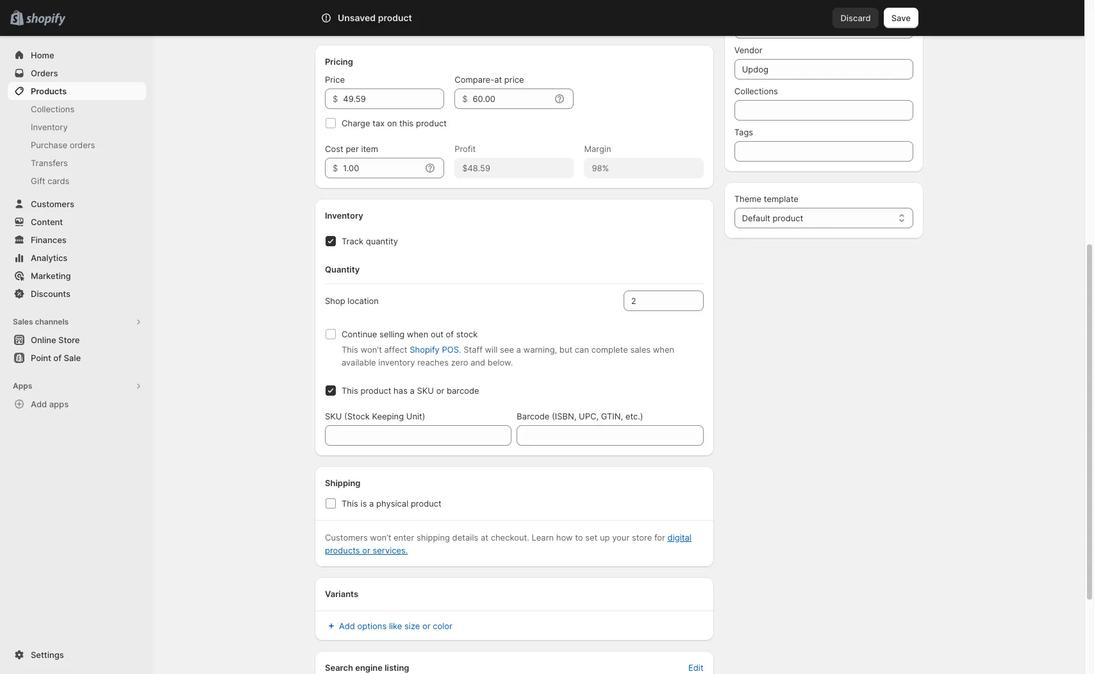 Task type: locate. For each thing, give the bounding box(es) containing it.
0 vertical spatial of
[[446, 329, 454, 339]]

customers for customers won't enter shipping details at checkout. learn how to set up your store for
[[325, 532, 368, 543]]

search for search engine listing
[[325, 663, 353, 673]]

when up shopify
[[407, 329, 429, 339]]

0 horizontal spatial add
[[31, 399, 47, 409]]

Cost per item text field
[[343, 158, 422, 178]]

1 horizontal spatial sku
[[417, 385, 434, 396]]

of inside button
[[53, 353, 62, 363]]

discounts
[[31, 289, 71, 299]]

0 horizontal spatial customers
[[31, 199, 74, 209]]

Margin text field
[[585, 158, 704, 178]]

item
[[361, 144, 378, 154]]

$ for compare-at price
[[463, 94, 468, 104]]

or left barcode
[[437, 385, 445, 396]]

1 vertical spatial collections
[[31, 104, 75, 114]]

add left the 'apps'
[[31, 399, 47, 409]]

1 vertical spatial sku
[[325, 411, 342, 421]]

1 this from the top
[[342, 344, 359, 355]]

barcode
[[447, 385, 480, 396]]

(isbn,
[[552, 411, 577, 421]]

edit button
[[681, 659, 712, 674]]

this is a physical product
[[342, 498, 442, 509]]

sku
[[417, 385, 434, 396], [325, 411, 342, 421]]

sku left (stock
[[325, 411, 342, 421]]

2 horizontal spatial a
[[517, 344, 521, 355]]

product right this
[[416, 118, 447, 128]]

customers up products
[[325, 532, 368, 543]]

digital products or services. link
[[325, 532, 692, 555]]

0 horizontal spatial search
[[325, 663, 353, 673]]

like
[[389, 621, 402, 631]]

Compare-at price text field
[[473, 89, 551, 109]]

1 vertical spatial add
[[339, 621, 355, 631]]

0 vertical spatial this
[[342, 344, 359, 355]]

0 vertical spatial or
[[437, 385, 445, 396]]

of
[[446, 329, 454, 339], [53, 353, 62, 363]]

0 horizontal spatial sku
[[325, 411, 342, 421]]

products link
[[8, 82, 146, 100]]

orders
[[31, 68, 58, 78]]

services.
[[373, 545, 408, 555]]

apps
[[13, 381, 32, 391]]

point
[[31, 353, 51, 363]]

$ down compare-
[[463, 94, 468, 104]]

2 vertical spatial this
[[342, 498, 359, 509]]

1 horizontal spatial of
[[446, 329, 454, 339]]

1 horizontal spatial when
[[653, 344, 675, 355]]

when right sales
[[653, 344, 675, 355]]

edit
[[689, 663, 704, 673]]

this
[[400, 118, 414, 128]]

up
[[600, 532, 610, 543]]

product down template
[[773, 213, 804, 223]]

this for this product has a sku or barcode
[[342, 385, 359, 396]]

of left sale
[[53, 353, 62, 363]]

Price text field
[[343, 89, 445, 109]]

this up (stock
[[342, 385, 359, 396]]

or down the won't
[[363, 545, 371, 555]]

1 vertical spatial customers
[[325, 532, 368, 543]]

product for unsaved product
[[378, 12, 412, 23]]

1 horizontal spatial inventory
[[325, 210, 364, 221]]

collections down vendor
[[735, 86, 779, 96]]

save button
[[884, 8, 919, 28]]

0 horizontal spatial at
[[481, 532, 489, 543]]

but
[[560, 344, 573, 355]]

this for this is a physical product
[[342, 498, 359, 509]]

$ down the cost
[[333, 163, 338, 173]]

of right out
[[446, 329, 454, 339]]

1 vertical spatial when
[[653, 344, 675, 355]]

inventory up purchase at the left top of the page
[[31, 122, 68, 132]]

continue selling when out of stock
[[342, 329, 478, 339]]

finances
[[31, 235, 67, 245]]

add options like size or color
[[339, 621, 453, 631]]

3 this from the top
[[342, 498, 359, 509]]

0 horizontal spatial or
[[363, 545, 371, 555]]

store
[[632, 532, 653, 543]]

default product
[[743, 213, 804, 223]]

apps button
[[8, 377, 146, 395]]

gtin,
[[601, 411, 624, 421]]

1 vertical spatial this
[[342, 385, 359, 396]]

Collections text field
[[735, 100, 914, 121]]

how
[[557, 532, 573, 543]]

search button
[[357, 8, 729, 28]]

at right the details
[[481, 532, 489, 543]]

pos
[[442, 344, 459, 355]]

at left price
[[495, 74, 502, 85]]

2 vertical spatial a
[[370, 498, 374, 509]]

0 vertical spatial at
[[495, 74, 502, 85]]

add options like size or color button
[[318, 617, 461, 635]]

products
[[31, 86, 67, 96]]

home link
[[8, 46, 146, 64]]

compare-at price
[[455, 74, 524, 85]]

search right unsaved
[[378, 13, 405, 23]]

0 vertical spatial inventory
[[31, 122, 68, 132]]

1 vertical spatial of
[[53, 353, 62, 363]]

1 vertical spatial a
[[410, 385, 415, 396]]

a right is
[[370, 498, 374, 509]]

1 vertical spatial inventory
[[325, 210, 364, 221]]

zero
[[451, 357, 469, 368]]

collections
[[735, 86, 779, 96], [31, 104, 75, 114]]

product
[[378, 12, 412, 23], [416, 118, 447, 128], [773, 213, 804, 223], [361, 385, 392, 396], [411, 498, 442, 509]]

discard button
[[834, 8, 879, 28]]

your
[[613, 532, 630, 543]]

online
[[31, 335, 56, 345]]

inventory link
[[8, 118, 146, 136]]

barcode
[[517, 411, 550, 421]]

1 vertical spatial at
[[481, 532, 489, 543]]

or inside digital products or services.
[[363, 545, 371, 555]]

inventory
[[31, 122, 68, 132], [325, 210, 364, 221]]

0 vertical spatial add
[[31, 399, 47, 409]]

customers inside customers "link"
[[31, 199, 74, 209]]

marketing link
[[8, 267, 146, 285]]

pricing
[[325, 56, 353, 67]]

0 vertical spatial search
[[378, 13, 405, 23]]

1 vertical spatial search
[[325, 663, 353, 673]]

2 this from the top
[[342, 385, 359, 396]]

product right unsaved
[[378, 12, 412, 23]]

Vendor text field
[[735, 59, 914, 80]]

see
[[500, 344, 514, 355]]

0 vertical spatial collections
[[735, 86, 779, 96]]

0 horizontal spatial collections
[[31, 104, 75, 114]]

add apps button
[[8, 395, 146, 413]]

product for this product has a sku or barcode
[[361, 385, 392, 396]]

vendor
[[735, 45, 763, 55]]

point of sale button
[[0, 349, 154, 367]]

0 horizontal spatial of
[[53, 353, 62, 363]]

orders link
[[8, 64, 146, 82]]

add left options at the bottom of page
[[339, 621, 355, 631]]

discounts link
[[8, 285, 146, 303]]

collections down the products
[[31, 104, 75, 114]]

price
[[505, 74, 524, 85]]

variants
[[325, 589, 359, 599]]

this left is
[[342, 498, 359, 509]]

customers won't enter shipping details at checkout. learn how to set up your store for
[[325, 532, 668, 543]]

1 vertical spatial or
[[363, 545, 371, 555]]

$ down price
[[333, 94, 338, 104]]

1 horizontal spatial customers
[[325, 532, 368, 543]]

a right has
[[410, 385, 415, 396]]

0 horizontal spatial inventory
[[31, 122, 68, 132]]

1 horizontal spatial search
[[378, 13, 405, 23]]

shopify image
[[26, 13, 66, 26]]

inventory up track
[[325, 210, 364, 221]]

1 horizontal spatial add
[[339, 621, 355, 631]]

shop location
[[325, 296, 379, 306]]

a
[[517, 344, 521, 355], [410, 385, 415, 396], [370, 498, 374, 509]]

SKU (Stock Keeping Unit) text field
[[325, 425, 512, 446]]

template
[[764, 194, 799, 204]]

a inside . staff will see a warning, but can complete sales when available inventory reaches zero and below.
[[517, 344, 521, 355]]

physical
[[377, 498, 409, 509]]

a right "see"
[[517, 344, 521, 355]]

and
[[471, 357, 486, 368]]

2 vertical spatial or
[[423, 621, 431, 631]]

compare-
[[455, 74, 495, 85]]

1 horizontal spatial collections
[[735, 86, 779, 96]]

sku right has
[[417, 385, 434, 396]]

staff
[[464, 344, 483, 355]]

customers up content
[[31, 199, 74, 209]]

1 horizontal spatial or
[[423, 621, 431, 631]]

when
[[407, 329, 429, 339], [653, 344, 675, 355]]

None number field
[[624, 291, 685, 311]]

0 vertical spatial a
[[517, 344, 521, 355]]

Product type text field
[[735, 18, 914, 38]]

out
[[431, 329, 444, 339]]

search left engine
[[325, 663, 353, 673]]

gift cards
[[31, 176, 69, 186]]

product left has
[[361, 385, 392, 396]]

settings
[[31, 650, 64, 660]]

color
[[433, 621, 453, 631]]

purchase
[[31, 140, 67, 150]]

0 horizontal spatial when
[[407, 329, 429, 339]]

sales channels button
[[8, 313, 146, 331]]

or right size
[[423, 621, 431, 631]]

this won't affect shopify pos
[[342, 344, 459, 355]]

this up available
[[342, 344, 359, 355]]

search inside button
[[378, 13, 405, 23]]

2 horizontal spatial or
[[437, 385, 445, 396]]

sales channels
[[13, 317, 69, 326]]

$ for price
[[333, 94, 338, 104]]

0 vertical spatial customers
[[31, 199, 74, 209]]

0 horizontal spatial a
[[370, 498, 374, 509]]



Task type: describe. For each thing, give the bounding box(es) containing it.
price
[[325, 74, 345, 85]]

shipping
[[417, 532, 450, 543]]

cards
[[48, 176, 69, 186]]

shopify
[[410, 344, 440, 355]]

keeping
[[372, 411, 404, 421]]

listing
[[385, 663, 410, 673]]

1 horizontal spatial a
[[410, 385, 415, 396]]

.
[[459, 344, 462, 355]]

product right physical
[[411, 498, 442, 509]]

discard
[[841, 13, 872, 23]]

transfers
[[31, 158, 68, 168]]

add for add options like size or color
[[339, 621, 355, 631]]

enter
[[394, 532, 415, 543]]

0 vertical spatial sku
[[417, 385, 434, 396]]

is
[[361, 498, 367, 509]]

for
[[655, 532, 666, 543]]

default
[[743, 213, 771, 223]]

sales
[[631, 344, 651, 355]]

etc.)
[[626, 411, 644, 421]]

save
[[892, 13, 911, 23]]

gift
[[31, 176, 45, 186]]

online store button
[[0, 331, 154, 349]]

digital
[[668, 532, 692, 543]]

can
[[575, 344, 590, 355]]

Tags text field
[[735, 141, 914, 162]]

location
[[348, 296, 379, 306]]

upc,
[[579, 411, 599, 421]]

add for add apps
[[31, 399, 47, 409]]

theme template
[[735, 194, 799, 204]]

tax
[[373, 118, 385, 128]]

digital products or services.
[[325, 532, 692, 555]]

analytics
[[31, 253, 68, 263]]

settings link
[[8, 646, 146, 664]]

on
[[387, 118, 397, 128]]

or inside 'add options like size or color' button
[[423, 621, 431, 631]]

cost
[[325, 144, 344, 154]]

sales
[[13, 317, 33, 326]]

cost per item
[[325, 144, 378, 154]]

available
[[342, 357, 376, 368]]

this product has a sku or barcode
[[342, 385, 480, 396]]

track quantity
[[342, 236, 398, 246]]

point of sale
[[31, 353, 81, 363]]

sale
[[64, 353, 81, 363]]

0 vertical spatial when
[[407, 329, 429, 339]]

Profit text field
[[455, 158, 574, 178]]

products
[[325, 545, 360, 555]]

customers for customers
[[31, 199, 74, 209]]

shipping
[[325, 478, 361, 488]]

(stock
[[344, 411, 370, 421]]

finances link
[[8, 231, 146, 249]]

content
[[31, 217, 63, 227]]

orders
[[70, 140, 95, 150]]

store
[[58, 335, 80, 345]]

search for search
[[378, 13, 405, 23]]

add apps
[[31, 399, 69, 409]]

details
[[453, 532, 479, 543]]

product for default product
[[773, 213, 804, 223]]

has
[[394, 385, 408, 396]]

below.
[[488, 357, 513, 368]]

gift cards link
[[8, 172, 146, 190]]

shopify pos link
[[410, 344, 459, 355]]

continue
[[342, 329, 377, 339]]

search engine listing
[[325, 663, 410, 673]]

won't
[[370, 532, 392, 543]]

when inside . staff will see a warning, but can complete sales when available inventory reaches zero and below.
[[653, 344, 675, 355]]

$ for cost per item
[[333, 163, 338, 173]]

. staff will see a warning, but can complete sales when available inventory reaches zero and below.
[[342, 344, 675, 368]]

inventory
[[379, 357, 415, 368]]

complete
[[592, 344, 628, 355]]

to
[[575, 532, 583, 543]]

1 horizontal spatial at
[[495, 74, 502, 85]]

learn
[[532, 532, 554, 543]]

analytics link
[[8, 249, 146, 267]]

collections link
[[8, 100, 146, 118]]

barcode (isbn, upc, gtin, etc.)
[[517, 411, 644, 421]]

warning,
[[524, 344, 558, 355]]

set
[[586, 532, 598, 543]]

unsaved
[[338, 12, 376, 23]]

Barcode (ISBN, UPC, GTIN, etc.) text field
[[517, 425, 704, 446]]

purchase orders
[[31, 140, 95, 150]]

quantity
[[366, 236, 398, 246]]

affect
[[385, 344, 408, 355]]

online store link
[[8, 331, 146, 349]]

track
[[342, 236, 364, 246]]

quantity
[[325, 264, 360, 275]]

apps
[[49, 399, 69, 409]]

this for this won't affect shopify pos
[[342, 344, 359, 355]]

selling
[[380, 329, 405, 339]]



Task type: vqa. For each thing, say whether or not it's contained in the screenshot.
My Store icon
no



